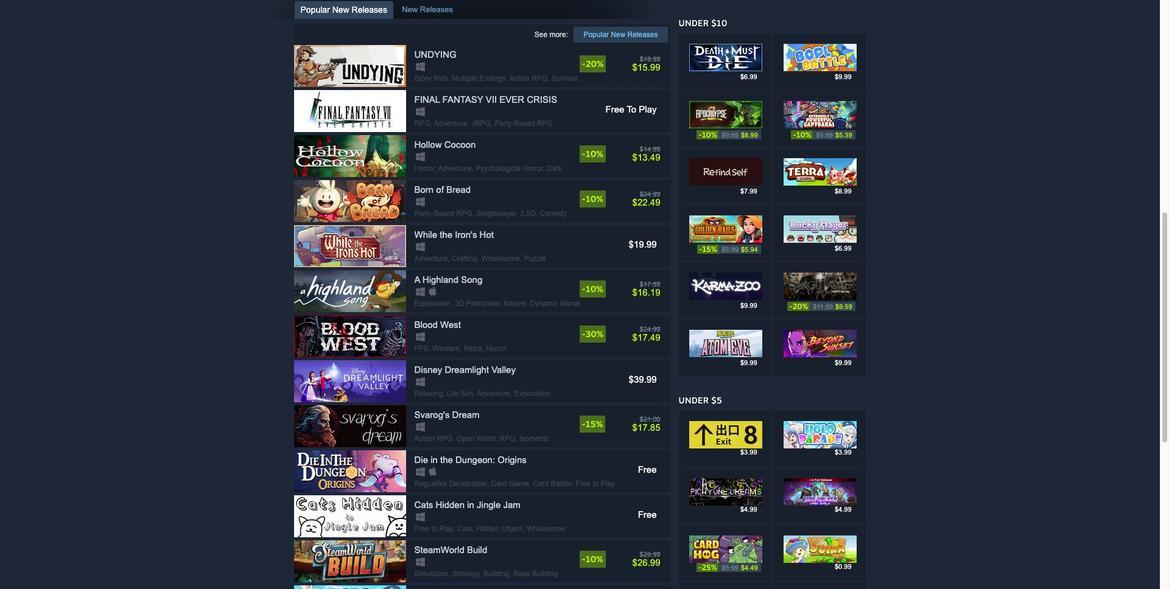Task type: locate. For each thing, give the bounding box(es) containing it.
1 vertical spatial wholesome
[[527, 525, 566, 534]]

1 vertical spatial under
[[679, 395, 709, 406]]

10% left $5.39
[[797, 130, 812, 139]]

building
[[483, 570, 509, 579], [532, 570, 558, 579]]

$5.99 left $4.49
[[722, 564, 739, 572]]

rich
[[434, 74, 448, 83]]

popular new releases up $19.99 $15.99
[[584, 30, 658, 39]]

2 $24.99 from the top
[[640, 326, 661, 333]]

-10% for $16.19
[[582, 284, 603, 294]]

building left the 'base'
[[483, 570, 509, 579]]

0 horizontal spatial $4.99
[[741, 506, 757, 513]]

hidden down deckbuilder
[[436, 500, 465, 510]]

, up iron's
[[473, 210, 475, 218]]

-15% $6.99 $5.94
[[699, 245, 758, 254]]

new up undying
[[402, 5, 418, 14]]

new releases
[[402, 5, 453, 14]]

10% left $29.99 $26.99 at the bottom right of page
[[586, 554, 603, 565]]

-10% left $14.99 $13.49
[[582, 149, 603, 159]]

2 $4.99 from the left
[[835, 506, 852, 513]]

0 vertical spatial $5.99
[[816, 131, 833, 139]]

0 vertical spatial $19.99
[[640, 55, 661, 63]]

born
[[414, 185, 434, 195]]

3 -10% from the top
[[582, 284, 603, 294]]

0 vertical spatial $6.99 link
[[679, 34, 772, 90]]

$8.99 up $7.99 link
[[741, 131, 758, 139]]

0 vertical spatial $24.99
[[640, 191, 661, 198]]

free
[[606, 104, 625, 115], [638, 465, 657, 475], [576, 480, 591, 489], [638, 510, 657, 520], [414, 525, 430, 534]]

1 horizontal spatial $3.99
[[835, 449, 852, 456]]

, left the life
[[443, 390, 445, 398]]

$6.99 link down $10
[[679, 34, 772, 90]]

based
[[514, 119, 535, 128], [434, 210, 455, 218]]

0 horizontal spatial popular
[[301, 5, 330, 15]]

1 vertical spatial $24.99
[[640, 326, 661, 333]]

$8.99 link
[[773, 148, 866, 204]]

, up steamworld build
[[453, 525, 455, 534]]

1 horizontal spatial in
[[467, 500, 474, 510]]

1 vertical spatial 15%
[[586, 419, 603, 429]]

cats hidden in jingle jam
[[414, 500, 521, 510]]

1 horizontal spatial $4.99
[[835, 506, 852, 513]]

0 horizontal spatial 20%
[[586, 58, 604, 69]]

roguelike deckbuilder , card game , card battler , free to play
[[414, 480, 615, 489]]

dream
[[452, 410, 480, 420]]

die in the dungeon: origins
[[414, 455, 527, 465]]

cats hidden in jingle jam image
[[294, 496, 406, 538]]

-10% for $26.99
[[582, 554, 603, 565]]

2 horizontal spatial horror
[[523, 164, 543, 173]]

blood west
[[414, 320, 461, 330]]

releases up undying
[[420, 5, 453, 14]]

west
[[440, 320, 461, 330]]

cats down roguelike
[[414, 500, 433, 510]]

1 vertical spatial 20%
[[793, 302, 808, 311]]

, left 2d
[[451, 300, 453, 308]]

0 vertical spatial popular new releases
[[301, 5, 387, 15]]

party- up the "while"
[[414, 210, 434, 218]]

, left open
[[453, 435, 455, 443]]

1 vertical spatial based
[[434, 210, 455, 218]]

0 horizontal spatial horror
[[414, 164, 435, 173]]

-15%
[[582, 419, 603, 429]]

$11.99
[[813, 303, 833, 310]]

, up hollow
[[430, 119, 432, 128]]

1 horizontal spatial to
[[593, 480, 599, 489]]

rpg up crisis
[[532, 74, 548, 83]]

2 -10% from the top
[[582, 194, 603, 204]]

play right 'battler'
[[601, 480, 615, 489]]

1 vertical spatial popular new releases
[[584, 30, 658, 39]]

1 horizontal spatial hidden
[[477, 525, 500, 534]]

20% for -20%
[[586, 58, 604, 69]]

-10% $5.99 $5.39
[[793, 130, 852, 139]]

under left $5
[[679, 395, 709, 406]]

free right 'battler'
[[576, 480, 591, 489]]

$13.49
[[633, 152, 661, 163]]

1 horizontal spatial building
[[532, 570, 558, 579]]

15% for -15% $6.99 $5.94
[[702, 245, 717, 254]]

0 vertical spatial play
[[639, 104, 657, 115]]

0 horizontal spatial cats
[[414, 500, 433, 510]]

the left iron's
[[440, 230, 453, 240]]

$8.99 down $5.39
[[835, 188, 852, 195]]

, down vii
[[491, 119, 493, 128]]

0 horizontal spatial $6.99
[[722, 246, 739, 253]]

horror
[[414, 164, 435, 173], [523, 164, 543, 173], [486, 345, 507, 353]]

0 horizontal spatial party-
[[414, 210, 434, 218]]

1 vertical spatial play
[[601, 480, 615, 489]]

$5.99 inside the -25% $5.99 $4.49
[[722, 564, 739, 572]]

action up die
[[414, 435, 435, 443]]

20% down popular new releases link
[[586, 58, 604, 69]]

$5.94
[[741, 246, 758, 253]]

$19.99 up $17.99
[[629, 239, 657, 250]]

story rich , multiple endings , action rpg , survival
[[414, 74, 578, 83]]

1 vertical spatial $19.99
[[629, 239, 657, 250]]

action up ever
[[510, 74, 530, 83]]

, left multiple
[[448, 74, 450, 83]]

wholesome down hot
[[482, 255, 520, 263]]

, left 'battler'
[[529, 480, 531, 489]]

$24.99 $17.49
[[633, 326, 661, 343]]

-10% up narration
[[582, 284, 603, 294]]

card left 'battler'
[[533, 480, 549, 489]]

1 horizontal spatial cats
[[457, 525, 472, 534]]

0 horizontal spatial to
[[432, 525, 438, 534]]

1 horizontal spatial wholesome
[[527, 525, 566, 534]]

1 horizontal spatial new
[[402, 5, 418, 14]]

2 horizontal spatial $6.99
[[835, 245, 852, 252]]

open
[[457, 435, 475, 443]]

under left $10
[[679, 18, 709, 28]]

1 horizontal spatial 20%
[[793, 302, 808, 311]]

0 vertical spatial $8.99
[[741, 131, 758, 139]]

card
[[491, 480, 507, 489], [533, 480, 549, 489]]

song
[[461, 275, 483, 285]]

popular new releases up undying image
[[301, 5, 387, 15]]

10% left $14.99 $13.49
[[586, 149, 603, 159]]

1 -10% from the top
[[582, 149, 603, 159]]

0 horizontal spatial $5.99
[[722, 564, 739, 572]]

to
[[593, 480, 599, 489], [432, 525, 438, 534]]

releases up $19.99 $15.99
[[628, 30, 658, 39]]

0 vertical spatial party-
[[495, 119, 514, 128]]

$24.99 inside $24.99 $22.49
[[640, 191, 661, 198]]

based up while the iron's hot
[[434, 210, 455, 218]]

story
[[414, 74, 432, 83]]

exploration down valley
[[514, 390, 551, 398]]

hidden up the build
[[477, 525, 500, 534]]

1 horizontal spatial $8.99
[[835, 188, 852, 195]]

$4.99 up $4.49
[[741, 506, 757, 513]]

0 vertical spatial the
[[440, 230, 453, 240]]

$24.99 inside "$24.99 $17.49"
[[640, 326, 661, 333]]

2 horizontal spatial play
[[639, 104, 657, 115]]

0 horizontal spatial card
[[491, 480, 507, 489]]

10% for $16.19
[[586, 284, 603, 294]]

0 vertical spatial to
[[593, 480, 599, 489]]

a highland song
[[414, 275, 483, 285]]

1 horizontal spatial 15%
[[702, 245, 717, 254]]

10% up narration
[[586, 284, 603, 294]]

, left psychological
[[472, 164, 474, 173]]

$14.99 $13.49
[[633, 146, 661, 163]]

0 vertical spatial 15%
[[702, 245, 717, 254]]

popular
[[301, 5, 330, 15], [584, 30, 609, 39]]

$26.99
[[633, 558, 661, 568]]

1 horizontal spatial $5.99
[[816, 131, 833, 139]]

free down $17.85 on the right of page
[[638, 465, 657, 475]]

0 vertical spatial wholesome
[[482, 255, 520, 263]]

crafting
[[452, 255, 477, 263]]

$24.99
[[640, 191, 661, 198], [640, 326, 661, 333]]

0 horizontal spatial new
[[332, 5, 349, 15]]

, right open
[[496, 435, 498, 443]]

free left to
[[606, 104, 625, 115]]

new right more:
[[611, 30, 626, 39]]

0 vertical spatial action
[[510, 74, 530, 83]]

disney dreamlight valley image
[[294, 361, 406, 403]]

jam
[[503, 500, 521, 510]]

2 under from the top
[[679, 395, 709, 406]]

1 horizontal spatial $6.99
[[741, 73, 757, 80]]

$6.99 inside -15% $6.99 $5.94
[[722, 246, 739, 253]]

ever
[[500, 94, 525, 105]]

15% left "$5.94"
[[702, 245, 717, 254]]

, up song
[[477, 255, 480, 263]]

$15.99
[[633, 62, 661, 72]]

to up steamworld
[[432, 525, 438, 534]]

10% for $13.49
[[586, 149, 603, 159]]

object
[[502, 525, 523, 534]]

1 vertical spatial hidden
[[477, 525, 500, 534]]

$4.49
[[741, 564, 758, 572]]

, up of
[[435, 164, 437, 173]]

narration
[[560, 300, 590, 308]]

rpg
[[532, 74, 548, 83], [414, 119, 430, 128], [537, 119, 553, 128], [457, 210, 473, 218], [437, 435, 453, 443], [500, 435, 516, 443]]

build
[[467, 545, 487, 556]]

die in the dungeon: origins image
[[294, 451, 406, 493]]

$6.99 link down $8.99 link
[[773, 205, 866, 261]]

1 horizontal spatial card
[[533, 480, 549, 489]]

to right 'battler'
[[593, 480, 599, 489]]

$24.99 down $16.19
[[640, 326, 661, 333]]

blood
[[414, 320, 438, 330]]

play right to
[[639, 104, 657, 115]]

0 horizontal spatial $3.99
[[741, 449, 757, 456]]

0 horizontal spatial 15%
[[586, 419, 603, 429]]

1 horizontal spatial popular new releases
[[584, 30, 658, 39]]

, left jrpg
[[467, 119, 469, 128]]

$5.99 left $5.39
[[816, 131, 833, 139]]

under $5
[[679, 395, 723, 406]]

more:
[[550, 30, 568, 39]]

1 horizontal spatial $6.99 link
[[773, 205, 866, 261]]

0 vertical spatial popular
[[301, 5, 330, 15]]

0 vertical spatial hidden
[[436, 500, 465, 510]]

relaxing , life sim , adventure , exploration
[[414, 390, 551, 398]]

svarog's dream image
[[294, 406, 406, 448]]

horror up valley
[[486, 345, 507, 353]]

, up "dreamlight"
[[482, 345, 484, 353]]

final fantasy vii ever crisis
[[414, 94, 558, 105]]

adventure
[[434, 119, 467, 128], [438, 164, 472, 173], [414, 255, 448, 263], [477, 390, 510, 398]]

2 horizontal spatial new
[[611, 30, 626, 39]]

, left crafting
[[448, 255, 450, 263]]

0 horizontal spatial building
[[483, 570, 509, 579]]

to
[[627, 104, 637, 115]]

-10%
[[582, 149, 603, 159], [582, 194, 603, 204], [582, 284, 603, 294], [582, 554, 603, 565]]

1 vertical spatial $5.99
[[722, 564, 739, 572]]

, left 2.5d at the top
[[516, 210, 519, 218]]

play up steamworld build
[[440, 525, 453, 534]]

1 horizontal spatial horror
[[486, 345, 507, 353]]

in left jingle
[[467, 500, 474, 510]]

$29.99
[[640, 551, 661, 559]]

in right die
[[431, 455, 438, 465]]

party- right jrpg
[[495, 119, 514, 128]]

sim
[[461, 390, 473, 398]]

4 -10% from the top
[[582, 554, 603, 565]]

1 horizontal spatial popular
[[584, 30, 609, 39]]

0 horizontal spatial exploration
[[414, 300, 451, 308]]

$24.99 down $13.49
[[640, 191, 661, 198]]

fps
[[414, 345, 429, 353]]

simulation , strategy , building , base building
[[414, 570, 558, 579]]

1 vertical spatial party-
[[414, 210, 434, 218]]

20% for -20% $11.99 $9.59
[[793, 302, 808, 311]]

$19.99 inside $19.99 $15.99
[[640, 55, 661, 63]]

wholesome
[[482, 255, 520, 263], [527, 525, 566, 534]]

, right game
[[572, 480, 574, 489]]

0 horizontal spatial play
[[440, 525, 453, 534]]

1 vertical spatial action
[[414, 435, 435, 443]]

-10% left $24.99 $22.49
[[582, 194, 603, 204]]

$5.99 inside -10% $5.99 $5.39
[[816, 131, 833, 139]]

$21.00
[[640, 416, 661, 423]]

10% left $24.99 $22.49
[[586, 194, 603, 204]]

cats down cats hidden in jingle jam
[[457, 525, 472, 534]]

$6.99 link
[[679, 34, 772, 90], [773, 205, 866, 261]]

popular new releases
[[301, 5, 387, 15], [584, 30, 658, 39]]

20% left $11.99
[[793, 302, 808, 311]]

wholesome right object
[[527, 525, 566, 534]]

$4.99 up $0.99 on the bottom of the page
[[835, 506, 852, 513]]

fantasy
[[443, 94, 483, 105]]

10%
[[702, 130, 717, 139], [797, 130, 812, 139], [586, 149, 603, 159], [586, 194, 603, 204], [586, 284, 603, 294], [586, 554, 603, 565]]

0 horizontal spatial $8.99
[[741, 131, 758, 139]]

born of bread image
[[294, 180, 406, 222]]

1 horizontal spatial exploration
[[514, 390, 551, 398]]

,
[[448, 74, 450, 83], [506, 74, 508, 83], [548, 74, 550, 83], [430, 119, 432, 128], [467, 119, 469, 128], [491, 119, 493, 128], [435, 164, 437, 173], [472, 164, 474, 173], [543, 164, 545, 173], [473, 210, 475, 218], [516, 210, 519, 218], [536, 210, 538, 218], [448, 255, 450, 263], [477, 255, 480, 263], [520, 255, 522, 263], [451, 300, 453, 308], [500, 300, 502, 308], [526, 300, 528, 308], [429, 345, 431, 353], [460, 345, 462, 353], [482, 345, 484, 353], [443, 390, 445, 398], [473, 390, 475, 398], [510, 390, 512, 398], [453, 435, 455, 443], [496, 435, 498, 443], [516, 435, 518, 443], [487, 480, 489, 489], [529, 480, 531, 489], [572, 480, 574, 489], [453, 525, 455, 534], [472, 525, 474, 534], [523, 525, 525, 534], [449, 570, 451, 579], [479, 570, 481, 579], [509, 570, 511, 579]]

0 horizontal spatial based
[[434, 210, 455, 218]]

1 $24.99 from the top
[[640, 191, 661, 198]]

0 vertical spatial 20%
[[586, 58, 604, 69]]

free to play
[[606, 104, 657, 115]]

iron's
[[455, 230, 477, 240]]

blood west image
[[294, 316, 406, 358]]

valley
[[492, 365, 516, 375]]

, up jingle
[[487, 480, 489, 489]]

the right die
[[440, 455, 453, 465]]

$0.99
[[835, 563, 852, 571]]

$19.99 for $19.99
[[629, 239, 657, 250]]

horror up born
[[414, 164, 435, 173]]

0 vertical spatial in
[[431, 455, 438, 465]]

-10% for $22.49
[[582, 194, 603, 204]]

, down valley
[[510, 390, 512, 398]]

1 vertical spatial $8.99
[[835, 188, 852, 195]]

hot
[[480, 230, 494, 240]]

world
[[477, 435, 496, 443]]

adventure up highland
[[414, 255, 448, 263]]

2 $3.99 from the left
[[835, 449, 852, 456]]

$7.99 link
[[679, 148, 772, 204]]

play
[[639, 104, 657, 115], [601, 480, 615, 489], [440, 525, 453, 534]]

1 horizontal spatial releases
[[420, 5, 453, 14]]

0 vertical spatial under
[[679, 18, 709, 28]]

releases left new releases
[[352, 5, 387, 15]]

building right the 'base'
[[532, 570, 558, 579]]

2 vertical spatial play
[[440, 525, 453, 534]]

while the iron's hot
[[414, 230, 494, 240]]

1 vertical spatial to
[[432, 525, 438, 534]]

1 under from the top
[[679, 18, 709, 28]]

1 vertical spatial in
[[467, 500, 474, 510]]

0 vertical spatial based
[[514, 119, 535, 128]]

1 horizontal spatial action
[[510, 74, 530, 83]]



Task type: describe. For each thing, give the bounding box(es) containing it.
0 horizontal spatial in
[[431, 455, 438, 465]]

vii
[[486, 94, 497, 105]]

, left nature
[[500, 300, 502, 308]]

$6.99 for bottom $6.99 link
[[835, 245, 852, 252]]

, left retro
[[460, 345, 462, 353]]

1 $3.99 from the left
[[741, 449, 757, 456]]

undying
[[414, 49, 457, 60]]

play for free to play
[[639, 104, 657, 115]]

hollow
[[414, 139, 442, 150]]

while
[[414, 230, 437, 240]]

adventure up hollow cocoon
[[434, 119, 467, 128]]

endings
[[479, 74, 506, 83]]

1 vertical spatial the
[[440, 455, 453, 465]]

$17.85
[[633, 423, 661, 433]]

-20%
[[582, 58, 604, 69]]

svarog's dream
[[414, 410, 480, 420]]

2 horizontal spatial releases
[[628, 30, 658, 39]]

jingle
[[477, 500, 501, 510]]

1 vertical spatial exploration
[[514, 390, 551, 398]]

free up $29.99
[[638, 510, 657, 520]]

under for under $5
[[679, 395, 709, 406]]

horror , adventure , psychological horror , dark
[[414, 164, 562, 173]]

1 building from the left
[[483, 570, 509, 579]]

strategy
[[453, 570, 479, 579]]

$24.99 $22.49
[[633, 191, 661, 208]]

psychological
[[476, 164, 521, 173]]

svarog's
[[414, 410, 450, 420]]

1 horizontal spatial based
[[514, 119, 535, 128]]

-25% $5.99 $4.49
[[699, 563, 758, 573]]

2 building from the left
[[532, 570, 558, 579]]

$16.19
[[633, 287, 661, 298]]

fps , western , retro , horror
[[414, 345, 507, 353]]

$29.99 $26.99
[[633, 551, 661, 568]]

0 horizontal spatial hidden
[[436, 500, 465, 510]]

0 vertical spatial exploration
[[414, 300, 451, 308]]

roguelike
[[414, 480, 447, 489]]

rpg , adventure , jrpg , party-based rpg
[[414, 119, 553, 128]]

multiple
[[452, 74, 477, 83]]

cocoon
[[444, 139, 476, 150]]

adventure up bread
[[438, 164, 472, 173]]

disney
[[414, 365, 442, 375]]

0 vertical spatial cats
[[414, 500, 433, 510]]

rpg up hollow
[[414, 119, 430, 128]]

, down the build
[[479, 570, 481, 579]]

free to play , cats , hidden object , wholesome
[[414, 525, 566, 534]]

, left the isometric
[[516, 435, 518, 443]]

retro
[[464, 345, 482, 353]]

, left dark on the top left of page
[[543, 164, 545, 173]]

2d
[[455, 300, 464, 308]]

rpg left open
[[437, 435, 453, 443]]

, up the 'base'
[[523, 525, 525, 534]]

$39.99
[[629, 375, 657, 385]]

-20% $11.99 $9.59
[[790, 302, 852, 311]]

30%
[[586, 329, 604, 339]]

0 horizontal spatial $6.99 link
[[679, 34, 772, 90]]

base
[[513, 570, 530, 579]]

$9.99 inside -10% $9.99 $8.99
[[722, 131, 739, 139]]

, left 'puzzle'
[[520, 255, 522, 263]]

10% for $26.99
[[586, 554, 603, 565]]

undying image
[[294, 45, 406, 87]]

bread
[[446, 185, 471, 195]]

deckbuilder
[[449, 480, 487, 489]]

, left "comedy"
[[536, 210, 538, 218]]

$5
[[712, 395, 723, 406]]

adventure down valley
[[477, 390, 510, 398]]

life
[[447, 390, 459, 398]]

$22.49
[[633, 197, 661, 208]]

$9.59
[[836, 303, 852, 310]]

exploration , 2d platformer , nature , dynamic narration
[[414, 300, 590, 308]]

25%
[[702, 563, 717, 573]]

, up the build
[[472, 525, 474, 534]]

dark
[[547, 164, 562, 173]]

party-based rpg , singleplayer , 2.5d , comedy
[[414, 210, 567, 218]]

rpg down crisis
[[537, 119, 553, 128]]

, left survival
[[548, 74, 550, 83]]

, up ever
[[506, 74, 508, 83]]

rpg up iron's
[[457, 210, 473, 218]]

1 card from the left
[[491, 480, 507, 489]]

1 $4.99 from the left
[[741, 506, 757, 513]]

under $10
[[679, 18, 728, 28]]

1 vertical spatial popular
[[584, 30, 609, 39]]

0 horizontal spatial wholesome
[[482, 255, 520, 263]]

comedy
[[540, 210, 567, 218]]

$5.99 for -25%
[[722, 564, 739, 572]]

, left the 'base'
[[509, 570, 511, 579]]

, right the life
[[473, 390, 475, 398]]

a highland song image
[[294, 270, 406, 312]]

under for under $10
[[679, 18, 709, 28]]

$5.99 for -10%
[[816, 131, 833, 139]]

singleplayer
[[477, 210, 516, 218]]

born of bread
[[414, 185, 471, 195]]

-10% for $13.49
[[582, 149, 603, 159]]

western
[[433, 345, 460, 353]]

dynamic
[[530, 300, 558, 308]]

highland
[[423, 275, 459, 285]]

$21.00 $17.85
[[633, 416, 661, 433]]

hollow cocoon
[[414, 139, 476, 150]]

, left strategy
[[449, 570, 451, 579]]

action rpg , open world , rpg , isometric
[[414, 435, 549, 443]]

1 vertical spatial $6.99 link
[[773, 205, 866, 261]]

adventure , crafting , wholesome , puzzle
[[414, 255, 546, 263]]

, left the western
[[429, 345, 431, 353]]

dungeon:
[[456, 455, 495, 465]]

$14.99
[[640, 146, 661, 153]]

holoparade image
[[294, 586, 406, 590]]

disney dreamlight valley
[[414, 365, 516, 375]]

$24.99 for $22.49
[[640, 191, 661, 198]]

$19.99 $15.99
[[633, 55, 661, 72]]

final fantasy vii ever crisis image
[[294, 90, 406, 132]]

-10% $9.99 $8.99
[[699, 130, 758, 139]]

see
[[535, 30, 548, 39]]

1 vertical spatial cats
[[457, 525, 472, 534]]

a
[[414, 275, 420, 285]]

free up steamworld
[[414, 525, 430, 534]]

final
[[414, 94, 440, 105]]

1 horizontal spatial party-
[[495, 119, 514, 128]]

dreamlight
[[445, 365, 489, 375]]

game
[[509, 480, 529, 489]]

simulation
[[414, 570, 449, 579]]

popular new releases inside popular new releases link
[[584, 30, 658, 39]]

0 horizontal spatial action
[[414, 435, 435, 443]]

hollow cocoon image
[[294, 135, 406, 177]]

15% for -15%
[[586, 419, 603, 429]]

while the iron's hot image
[[294, 225, 406, 267]]

$24.99 for $17.49
[[640, 326, 661, 333]]

rpg right world
[[500, 435, 516, 443]]

jrpg
[[471, 119, 491, 128]]

crisis
[[527, 94, 558, 105]]

new inside popular new releases link
[[611, 30, 626, 39]]

steamworld build
[[414, 545, 487, 556]]

2 card from the left
[[533, 480, 549, 489]]

puzzle
[[524, 255, 546, 263]]

$8.99 inside -10% $9.99 $8.99
[[741, 131, 758, 139]]

10% up $7.99 link
[[702, 130, 717, 139]]

isometric
[[520, 435, 549, 443]]

$17.99
[[640, 281, 661, 288]]

steamworld build image
[[294, 541, 406, 583]]

10% for $22.49
[[586, 194, 603, 204]]

survival
[[552, 74, 578, 83]]

$6.99 for left $6.99 link
[[741, 73, 757, 80]]

relaxing
[[414, 390, 443, 398]]

nature
[[504, 300, 526, 308]]

, left dynamic at bottom
[[526, 300, 528, 308]]

0 horizontal spatial releases
[[352, 5, 387, 15]]

0 horizontal spatial popular new releases
[[301, 5, 387, 15]]

-30%
[[582, 329, 604, 339]]

battler
[[551, 480, 572, 489]]

$5.39
[[836, 131, 852, 139]]

$19.99 for $19.99 $15.99
[[640, 55, 661, 63]]

1 horizontal spatial play
[[601, 480, 615, 489]]

platformer
[[467, 300, 500, 308]]

play for free to play , cats , hidden object , wholesome
[[440, 525, 453, 534]]



Task type: vqa. For each thing, say whether or not it's contained in the screenshot.


